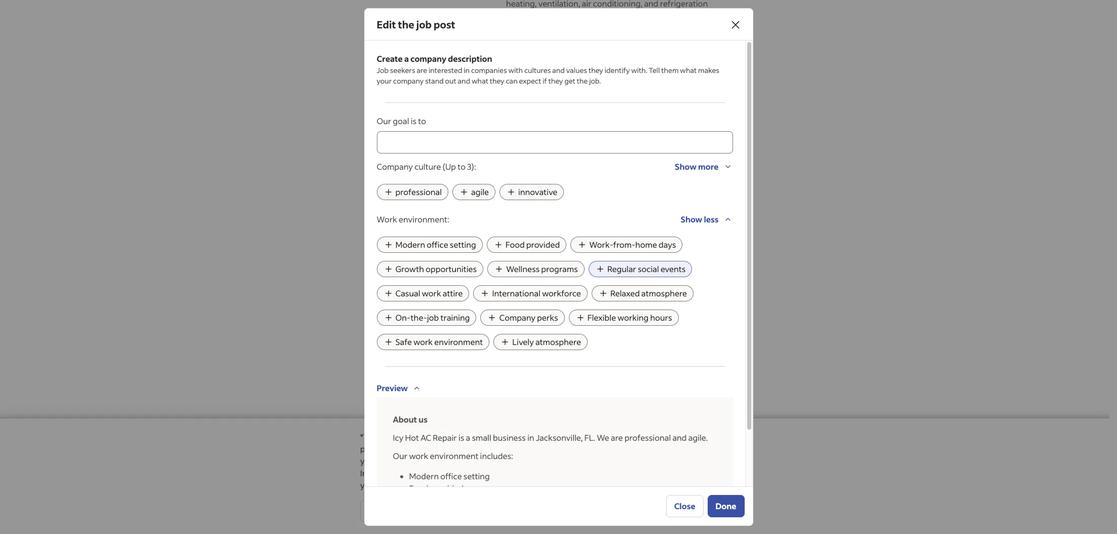 Task type: describe. For each thing, give the bounding box(es) containing it.
atmosphere for lively atmosphere
[[536, 337, 581, 347]]

install,
[[512, 71, 536, 82]]

and left "agile."
[[673, 432, 687, 443]]

modern for modern office setting
[[396, 239, 425, 250]]

0 horizontal spatial hvac/r
[[569, 59, 598, 69]]

jacksonville,
[[536, 432, 583, 443]]

work-
[[589, 239, 614, 250]]

to inside . you consent to indeed informing a user that you have opened, viewed or made a decision regarding the user's application.
[[628, 468, 636, 478]]

furnaces,
[[516, 83, 551, 94]]

units
[[556, 95, 574, 106]]

your inside *the numbers provided are estimates based on past performance and do not guarantee future performance. by selecting confirm, you agree that you have reviewed and edited this job post to reflect your requirements, and that this job will be posted and applications will be processed in accordance with indeed's
[[360, 456, 378, 466]]

food provided
[[506, 239, 560, 250]]

setting for modern office setting
[[450, 239, 476, 250]]

and up air
[[562, 71, 576, 82]]

and down such
[[692, 83, 706, 94]]

information inside add optional information 'button'
[[570, 201, 615, 211]]

estimated 2 applications* .
[[523, 101, 610, 111]]

with inside this is an openai-powered job description. it uses information from your job, including job title, (hvac service technician) and your location, (jacksonville, fl). by using the content, you adopt it as your own and are responsible for making it true, appropriate and compliant with applicable laws.
[[624, 178, 636, 186]]

and down the uses
[[631, 160, 642, 168]]

regular
[[607, 264, 636, 274]]

(up
[[443, 161, 456, 172]]

0 horizontal spatial professional
[[396, 186, 442, 197]]

safe work environment
[[396, 337, 483, 347]]

1 vertical spatial company
[[393, 76, 424, 86]]

requirements,
[[379, 456, 432, 466]]

1 will from the left
[[495, 456, 508, 466]]

- follow blueprints, schematics, and technical manuals to perform installations and repairs - maintain accurate records of work performed and materials used
[[506, 144, 708, 191]]

and down adopt
[[582, 178, 593, 186]]

add
[[520, 201, 536, 211]]

post inside dialog
[[434, 18, 455, 31]]

not inside *the numbers provided are estimates based on past performance and do not guarantee future performance. by selecting confirm, you agree that you have reviewed and edited this job post to reflect your requirements, and that this job will be posted and applications will be processed in accordance with indeed's
[[634, 431, 647, 442]]

and up conduct
[[506, 34, 521, 45]]

edit fair chance hiring element
[[498, 478, 733, 512]]

0 vertical spatial option
[[525, 342, 549, 353]]

quality
[[587, 234, 612, 245]]

are inside *the numbers provided are estimates based on past performance and do not guarantee future performance. by selecting confirm, you agree that you have reviewed and edited this job post to reflect your requirements, and that this job will be posted and applications will be processed in accordance with indeed's
[[450, 431, 462, 442]]

estimates
[[464, 431, 500, 442]]

a inside the no, people with a criminal record are not encouraged to apply
[[566, 483, 571, 494]]

someone
[[506, 393, 541, 404]]

an inside edit hiring timeline element
[[531, 521, 540, 532]]

show for show full description
[[506, 38, 528, 49]]

create
[[657, 222, 681, 233]]

work environment:
[[377, 214, 449, 225]]

agree
[[508, 443, 530, 454]]

no,
[[506, 483, 519, 494]]

refrigeration
[[506, 95, 554, 106]]

0 horizontal spatial resume
[[408, 342, 437, 352]]

candidates contact you (phone)
[[377, 451, 468, 473]]

to inside *the numbers provided are estimates based on past performance and do not guarantee future performance. by selecting confirm, you agree that you have reviewed and edited this job post to reflect your requirements, and that this job will be posted and applications will be processed in accordance with indeed's
[[708, 443, 716, 454]]

your up units
[[562, 80, 577, 90]]

candidates.
[[614, 234, 657, 245]]

this for this is an openai-powered job description. it uses information from your job, including job title, (hvac service technician) and your location, (jacksonville, fl). by using the content, you adopt it as your own and are responsible for making it true, appropriate and compliant with applicable laws.
[[506, 151, 518, 159]]

and up technician) on the right top
[[625, 144, 640, 155]]

maintain
[[512, 168, 544, 179]]

user
[[710, 468, 726, 478]]

using
[[526, 169, 542, 177]]

as inside - diagnose and troubleshoot equipment malfunctions and make necessary repairs - conduct routine inspections and preventive maintenance on hvac/r systems - install, repair, and maintain hvac/r equipment such as furnaces, air conditioners, heat pumps, boilers, and refrigeration units
[[506, 83, 515, 94]]

give
[[506, 342, 523, 353]]

have inside *the numbers provided are estimates based on past performance and do not guarantee future performance. by selecting confirm, you agree that you have reviewed and edited this job post to reflect your requirements, and that this job will be posted and applications will be processed in accordance with indeed's
[[564, 443, 582, 454]]

(phone)
[[377, 463, 407, 473]]

and left do
[[606, 431, 621, 442]]

by inside *the numbers provided are estimates based on past performance and do not guarantee future performance. by selecting confirm, you agree that you have reviewed and edited this job post to reflect your requirements, and that this job will be posted and applications will be processed in accordance with indeed's
[[413, 443, 422, 454]]

also send an individual email update each time someone applies.
[[506, 381, 679, 404]]

own
[[634, 169, 647, 177]]

2 vertical spatial is
[[459, 432, 464, 443]]

and up . you consent to indeed informing a user that you have opened, viewed or made a decision regarding the user's application.
[[548, 456, 563, 466]]

edit button
[[523, 120, 538, 138]]

hiring timeline
[[377, 520, 434, 531]]

a inside this feature helps you easily and quickly create a company description to attract quality candidates.
[[682, 222, 687, 233]]

responsible
[[670, 169, 703, 177]]

1 vertical spatial this
[[466, 456, 480, 466]]

opportunities
[[426, 264, 477, 274]]

the inside . you consent to indeed informing a user that you have opened, viewed or made a decision regarding the user's application.
[[566, 480, 579, 491]]

optional
[[537, 201, 568, 211]]

job left the job.
[[578, 80, 589, 90]]

the inside create a company description job seekers are interested in companies with cultures and values they identify with. tell them what makes your company stand out and what they can expect if they get the job.
[[577, 76, 588, 86]]

1 vertical spatial it
[[528, 178, 532, 186]]

description down identify
[[590, 80, 627, 90]]

candidates for (phone)
[[377, 451, 420, 461]]

hours
[[650, 312, 672, 323]]

your up own
[[643, 160, 656, 168]]

cookie policy link
[[394, 468, 443, 479]]

makes
[[698, 65, 720, 75]]

environment for safe work environment
[[434, 337, 483, 347]]

with inside the no, people with a criminal record are not encouraged to apply
[[548, 483, 565, 494]]

timeline
[[402, 520, 434, 531]]

post inside *the numbers provided are estimates based on past performance and do not guarantee future performance. by selecting confirm, you agree that you have reviewed and edited this job post to reflect your requirements, and that this job will be posted and applications will be processed in accordance with indeed's
[[690, 443, 707, 454]]

in inside *the numbers provided are estimates based on past performance and do not guarantee future performance. by selecting confirm, you agree that you have reviewed and edited this job post to reflect your requirements, and that this job will be posted and applications will be processed in accordance with indeed's
[[677, 456, 684, 466]]

environment for our work environment includes:
[[430, 451, 479, 461]]

receive applications by
[[377, 315, 467, 325]]

option inside edit hiring timeline element
[[542, 521, 566, 532]]

0 vertical spatial .
[[609, 101, 610, 111]]

you inside this is an openai-powered job description. it uses information from your job, including job title, (hvac service technician) and your location, (jacksonville, fl). by using the content, you adopt it as your own and are responsible for making it true, appropriate and compliant with applicable laws.
[[578, 169, 589, 177]]

done
[[716, 501, 737, 511]]

them
[[661, 65, 679, 75]]

values
[[566, 65, 587, 75]]

we tailored your job description based on the
[[523, 80, 672, 90]]

numbers
[[379, 431, 413, 442]]

update
[[615, 381, 641, 392]]

inspections
[[574, 47, 617, 57]]

performed
[[641, 168, 682, 179]]

programs
[[541, 264, 578, 274]]

work for our work environment includes:
[[409, 451, 428, 461]]

1 horizontal spatial resume
[[595, 342, 624, 353]]

from
[[682, 151, 695, 159]]

1 - from the top
[[506, 22, 510, 33]]

flexible
[[588, 312, 616, 323]]

job down guarantee
[[676, 443, 688, 454]]

on for *the numbers provided are estimates based on past performance and do not guarantee future performance. by selecting confirm, you agree that you have reviewed and edited this job post to reflect your requirements, and that this job will be posted and applications will be processed in accordance with indeed's
[[526, 431, 536, 442]]

wellness
[[506, 264, 540, 274]]

show full description button
[[506, 32, 588, 55]]

1 vertical spatial that
[[449, 456, 465, 466]]

an for is
[[525, 151, 532, 159]]

and up systems
[[619, 47, 633, 57]]

0 vertical spatial equipment
[[615, 22, 656, 33]]

air
[[553, 83, 562, 94]]

environment:
[[399, 214, 449, 225]]

our for our work environment includes:
[[393, 451, 408, 461]]

a up confirm, at the left of the page
[[466, 432, 470, 443]]

fair chance hiring
[[377, 483, 446, 494]]

2 horizontal spatial they
[[589, 65, 603, 75]]

we inside edit the job post dialog
[[597, 432, 609, 443]]

done button
[[708, 495, 745, 517]]

based for description
[[629, 80, 649, 90]]

confirm
[[693, 505, 725, 516]]

to left the include
[[551, 342, 559, 353]]

are inside the no, people with a criminal record are not encouraged to apply
[[630, 483, 642, 494]]

user's
[[581, 480, 603, 491]]

work-from-home days
[[589, 239, 676, 250]]

0 vertical spatial that
[[531, 443, 547, 454]]

are up reviewed
[[611, 432, 623, 443]]

in for jacksonville,
[[528, 432, 534, 443]]

business
[[493, 432, 526, 443]]

edit hiring timeline element
[[498, 516, 733, 534]]

decision
[[495, 480, 526, 491]]

feature
[[524, 222, 551, 233]]

icy
[[393, 432, 404, 443]]

follow
[[512, 144, 536, 155]]

quickly
[[629, 222, 655, 233]]

you down business
[[493, 443, 507, 454]]

based for estimates
[[502, 431, 524, 442]]

require resume
[[377, 342, 437, 352]]

edited
[[636, 443, 659, 454]]

2 be from the left
[[625, 456, 635, 466]]

job down confirm, at the left of the page
[[482, 456, 494, 466]]

4 - from the top
[[506, 144, 510, 155]]

1 vertical spatial what
[[472, 76, 489, 86]]

chevron up image
[[412, 383, 422, 393]]

relaxed
[[611, 288, 640, 298]]

preview
[[377, 383, 408, 393]]

and down schematics, in the top of the page
[[595, 156, 610, 167]]

edit for edit the job post
[[377, 18, 396, 31]]

0 horizontal spatial they
[[490, 76, 505, 86]]

1 horizontal spatial hvac/r
[[613, 71, 642, 82]]

applications inside *the numbers provided are estimates based on past performance and do not guarantee future performance. by selecting confirm, you agree that you have reviewed and edited this job post to reflect your requirements, and that this job will be posted and applications will be processed in accordance with indeed's
[[564, 456, 610, 466]]

edit fair chance hiring image
[[713, 483, 725, 495]]

performance.
[[360, 443, 411, 454]]

hiring
[[377, 520, 401, 531]]

candidates for (email)
[[377, 418, 420, 429]]

indeed's
[[360, 468, 392, 478]]

email
[[593, 381, 613, 392]]

company culture (up to 3):
[[377, 161, 476, 172]]

and right out
[[458, 76, 470, 86]]

work
[[377, 214, 397, 225]]

on inside - diagnose and troubleshoot equipment malfunctions and make necessary repairs - conduct routine inspections and preventive maintenance on hvac/r systems - install, repair, and maintain hvac/r equipment such as furnaces, air conditioners, heat pumps, boilers, and refrigeration units
[[557, 59, 567, 69]]

helps
[[553, 222, 573, 233]]

content,
[[553, 169, 577, 177]]

culture
[[415, 161, 441, 172]]

by inside this is an openai-powered job description. it uses information from your job, including job title, (hvac service technician) and your location, (jacksonville, fl). by using the content, you adopt it as your own and are responsible for making it true, appropriate and compliant with applicable laws.
[[518, 169, 525, 177]]

description up environment:
[[415, 200, 460, 210]]

made
[[466, 480, 487, 491]]

pumps,
[[633, 83, 661, 94]]

materials
[[506, 180, 541, 191]]

and up applicable
[[648, 169, 659, 177]]

. inside . you consent to indeed informing a user that you have opened, viewed or made a decision regarding the user's application.
[[576, 468, 578, 478]]

1 vertical spatial equipment
[[643, 71, 684, 82]]

(jacksonville,
[[683, 160, 720, 168]]

and down (jacksonville,
[[683, 168, 697, 179]]

2 - from the top
[[506, 47, 510, 57]]

the down them
[[660, 80, 671, 90]]

chevron down image
[[723, 162, 733, 172]]

tailored
[[535, 80, 560, 90]]

job up interested
[[416, 18, 432, 31]]

events
[[661, 264, 686, 274]]

- diagnose and troubleshoot equipment malfunctions and make necessary repairs - conduct routine inspections and preventive maintenance on hvac/r systems - install, repair, and maintain hvac/r equipment such as furnaces, air conditioners, heat pumps, boilers, and refrigeration units
[[506, 22, 707, 106]]

and down "selecting"
[[433, 456, 448, 466]]

company inside this feature helps you easily and quickly create a company description to attract quality candidates.
[[688, 222, 723, 233]]

about us
[[393, 414, 428, 425]]



Task type: locate. For each thing, give the bounding box(es) containing it.
conditioners,
[[564, 83, 613, 94]]

1 horizontal spatial by
[[518, 169, 525, 177]]

job left training at the left bottom
[[427, 312, 439, 323]]

with right people
[[548, 483, 565, 494]]

maintain
[[578, 71, 611, 82]]

to inside the no, people with a criminal record are not encouraged to apply
[[506, 496, 514, 506]]

your up (jacksonville,
[[697, 151, 710, 159]]

2 candidates from the top
[[377, 451, 420, 461]]

0 vertical spatial post
[[434, 18, 455, 31]]

0 horizontal spatial what
[[472, 76, 489, 86]]

*the numbers provided are estimates based on past performance and do not guarantee future performance. by selecting confirm, you agree that you have reviewed and edited this job post to reflect your requirements, and that this job will be posted and applications will be processed in accordance with indeed's
[[360, 431, 747, 478]]

1 horizontal spatial they
[[549, 76, 563, 86]]

a right "create"
[[682, 222, 687, 233]]

edit hiring timeline image
[[713, 520, 725, 533]]

0 horizontal spatial in
[[464, 65, 470, 75]]

a left user
[[704, 468, 708, 478]]

will up consent
[[611, 456, 624, 466]]

applicable
[[637, 178, 666, 186]]

2 horizontal spatial in
[[677, 456, 684, 466]]

work for casual work attire
[[422, 288, 441, 298]]

contact
[[422, 418, 452, 429], [422, 451, 452, 461]]

to down helps
[[550, 234, 558, 245]]

provided down cookie policy , privacy policy
[[430, 483, 464, 494]]

in inside create a company description job seekers are interested in companies with cultures and values they identify with. tell them what makes your company stand out and what they can expect if they get the job.
[[464, 65, 470, 75]]

0 horizontal spatial repairs
[[584, 34, 610, 45]]

manuals
[[677, 144, 708, 155]]

that inside . you consent to indeed informing a user that you have opened, viewed or made a decision regarding the user's application.
[[728, 468, 743, 478]]

are down location,
[[660, 169, 669, 177]]

based down 'with.'
[[629, 80, 649, 90]]

candidates
[[377, 418, 420, 429], [377, 451, 420, 461]]

interested
[[429, 65, 462, 75]]

candidates inside candidates contact you (phone)
[[377, 451, 420, 461]]

1 vertical spatial is
[[519, 151, 524, 159]]

1 vertical spatial on
[[650, 80, 659, 90]]

stand
[[425, 76, 444, 86]]

0 vertical spatial provided
[[526, 239, 560, 250]]

have
[[564, 443, 582, 454], [376, 480, 394, 491]]

perform
[[516, 156, 547, 167]]

with down reflect
[[731, 456, 747, 466]]

0 vertical spatial company
[[411, 53, 447, 64]]

5 - from the top
[[506, 168, 510, 179]]

1 horizontal spatial it
[[608, 169, 612, 177]]

provided inside modern office setting food provided
[[430, 483, 464, 494]]

0 vertical spatial not
[[634, 431, 647, 442]]

modern inside modern office setting food provided
[[409, 471, 439, 481]]

description down 'troubleshoot'
[[544, 38, 588, 49]]

are inside create a company description job seekers are interested in companies with cultures and values they identify with. tell them what makes your company stand out and what they can expect if they get the job.
[[417, 65, 427, 75]]

company for company perks
[[499, 312, 536, 323]]

it left the true,
[[528, 178, 532, 186]]

and up get
[[552, 65, 565, 75]]

days
[[659, 239, 676, 250]]

description inside this feature helps you easily and quickly create a company description to attract quality candidates.
[[506, 234, 549, 245]]

edit inside dialog
[[377, 18, 396, 31]]

1 vertical spatial contact
[[422, 451, 452, 461]]

contact inside candidates contact you (email)
[[422, 418, 452, 429]]

of
[[610, 168, 618, 179]]

job up service
[[583, 151, 592, 159]]

regular social events
[[607, 264, 686, 274]]

environment down by
[[434, 337, 483, 347]]

you inside . you consent to indeed informing a user that you have opened, viewed or made a decision regarding the user's application.
[[360, 480, 374, 491]]

job.
[[589, 76, 601, 86]]

it up 'compliant'
[[608, 169, 612, 177]]

1 vertical spatial by
[[413, 443, 422, 454]]

0 vertical spatial food
[[506, 239, 525, 250]]

our left 'goal'
[[377, 116, 391, 126]]

you up repair
[[453, 418, 468, 429]]

time
[[663, 381, 679, 392]]

1 vertical spatial professional
[[625, 432, 671, 443]]

contact up ,
[[422, 451, 452, 461]]

casual
[[396, 288, 420, 298]]

a right the made
[[489, 480, 493, 491]]

on inside *the numbers provided are estimates based on past performance and do not guarantee future performance. by selecting confirm, you agree that you have reviewed and edited this job post to reflect your requirements, and that this job will be posted and applications will be processed in accordance with indeed's
[[526, 431, 536, 442]]

our
[[377, 116, 391, 126], [393, 451, 408, 461]]

1 horizontal spatial what
[[680, 65, 697, 75]]

1 horizontal spatial .
[[609, 101, 610, 111]]

for
[[704, 169, 712, 177]]

company down "international"
[[499, 312, 536, 323]]

,
[[443, 468, 445, 478]]

job
[[416, 18, 432, 31], [578, 80, 589, 90], [583, 151, 592, 159], [533, 160, 542, 168], [427, 312, 439, 323], [676, 443, 688, 454], [482, 456, 494, 466]]

past
[[538, 431, 554, 442]]

description up companies
[[448, 53, 492, 64]]

out
[[445, 76, 456, 86]]

1 horizontal spatial atmosphere
[[642, 288, 687, 298]]

0 vertical spatial modern
[[396, 239, 425, 250]]

1 candidates from the top
[[377, 418, 420, 429]]

0 vertical spatial this
[[506, 151, 518, 159]]

you down jacksonville,
[[548, 443, 562, 454]]

0 horizontal spatial information
[[570, 201, 615, 211]]

show down from
[[675, 161, 697, 172]]

and inside this feature helps you easily and quickly create a company description to attract quality candidates.
[[613, 222, 627, 233]]

are
[[417, 65, 427, 75], [660, 169, 669, 177], [450, 431, 462, 442], [611, 432, 623, 443], [630, 483, 642, 494]]

our for our goal is to
[[377, 116, 391, 126]]

0 horizontal spatial be
[[509, 456, 519, 466]]

relaxed atmosphere
[[611, 288, 687, 298]]

the down title,
[[543, 169, 552, 177]]

have down indeed's
[[376, 480, 394, 491]]

hvac/r up maintain
[[569, 59, 598, 69]]

we up reviewed
[[597, 432, 609, 443]]

1 vertical spatial provided
[[415, 431, 448, 442]]

this is an openai-powered job description. it uses information from your job, including job title, (hvac service technician) and your location, (jacksonville, fl). by using the content, you adopt it as your own and are responsible for making it true, appropriate and compliant with applicable laws.
[[506, 151, 721, 186]]

have inside . you consent to indeed informing a user that you have opened, viewed or made a decision regarding the user's application.
[[376, 480, 394, 491]]

the up the create
[[398, 18, 414, 31]]

0 vertical spatial contact
[[422, 418, 452, 429]]

work right safe
[[414, 337, 433, 347]]

based inside *the numbers provided are estimates based on past performance and do not guarantee future performance. by selecting confirm, you agree that you have reviewed and edited this job post to reflect your requirements, and that this job will be posted and applications will be processed in accordance with indeed's
[[502, 431, 524, 442]]

hot
[[405, 432, 419, 443]]

0 horizontal spatial we
[[523, 80, 534, 90]]

contact inside candidates contact you (phone)
[[422, 451, 452, 461]]

casual work attire
[[396, 288, 463, 298]]

1 vertical spatial option
[[542, 521, 566, 532]]

to right 'goal'
[[418, 116, 426, 126]]

to up the accordance
[[708, 443, 716, 454]]

1 contact from the top
[[422, 418, 452, 429]]

2 policy from the left
[[475, 468, 497, 478]]

0 horizontal spatial our
[[377, 116, 391, 126]]

cookie
[[394, 468, 420, 478]]

0 vertical spatial edit
[[377, 18, 396, 31]]

with.
[[631, 65, 648, 75]]

professional up company description
[[396, 186, 442, 197]]

no, people with a criminal record are not encouraged to apply
[[506, 483, 704, 506]]

repairs inside - diagnose and troubleshoot equipment malfunctions and make necessary repairs - conduct routine inspections and preventive maintenance on hvac/r systems - install, repair, and maintain hvac/r equipment such as furnaces, air conditioners, heat pumps, boilers, and refrigeration units
[[584, 34, 610, 45]]

accordance
[[685, 456, 729, 466]]

show for show more
[[675, 161, 697, 172]]

0 vertical spatial an
[[525, 151, 532, 159]]

job up using
[[533, 160, 542, 168]]

chance
[[393, 483, 421, 494]]

0 horizontal spatial food
[[409, 483, 428, 494]]

necessary
[[544, 34, 582, 45]]

1 horizontal spatial will
[[611, 456, 624, 466]]

by
[[518, 169, 525, 177], [413, 443, 422, 454]]

accurate
[[546, 168, 579, 179]]

setting
[[450, 239, 476, 250], [464, 471, 490, 481]]

as inside this is an openai-powered job description. it uses information from your job, including job title, (hvac service technician) and your location, (jacksonville, fl). by using the content, you adopt it as your own and are responsible for making it true, appropriate and compliant with applicable laws.
[[613, 169, 619, 177]]

1 vertical spatial company
[[377, 200, 414, 210]]

an for send
[[544, 381, 553, 392]]

ac
[[421, 432, 431, 443]]

1 horizontal spatial applications
[[564, 456, 610, 466]]

in right interested
[[464, 65, 470, 75]]

your down "job"
[[377, 76, 392, 86]]

edit the job post dialog
[[364, 8, 753, 534]]

food up wellness
[[506, 239, 525, 250]]

be down agree
[[509, 456, 519, 466]]

this inside this feature helps you easily and quickly create a company description to attract quality candidates.
[[506, 222, 522, 233]]

1 horizontal spatial information
[[647, 151, 680, 159]]

privacy policy link
[[446, 468, 497, 479]]

0 vertical spatial it
[[608, 169, 612, 177]]

your right of
[[620, 169, 633, 177]]

2 contact from the top
[[422, 451, 452, 461]]

with inside *the numbers provided are estimates based on past performance and do not guarantee future performance. by selecting confirm, you agree that you have reviewed and edited this job post to reflect your requirements, and that this job will be posted and applications will be processed in accordance with indeed's
[[731, 456, 747, 466]]

show for show less
[[681, 214, 703, 225]]

is inside this is an openai-powered job description. it uses information from your job, including job title, (hvac service technician) and your location, (jacksonville, fl). by using the content, you adopt it as your own and are responsible for making it true, appropriate and compliant with applicable laws.
[[519, 151, 524, 159]]

to left 3):
[[458, 161, 466, 172]]

atmosphere
[[642, 288, 687, 298], [536, 337, 581, 347]]

not inside the no, people with a criminal record are not encouraged to apply
[[644, 483, 657, 494]]

office for modern office setting food provided
[[441, 471, 462, 481]]

company for company description
[[377, 200, 414, 210]]

edit for edit
[[523, 123, 538, 134]]

this left feature
[[506, 222, 522, 233]]

routine
[[545, 47, 573, 57]]

fl).
[[506, 169, 517, 177]]

0 vertical spatial based
[[629, 80, 649, 90]]

fair
[[377, 483, 391, 494]]

receive
[[377, 315, 407, 325]]

2 vertical spatial in
[[677, 456, 684, 466]]

training
[[441, 312, 470, 323]]

3 - from the top
[[506, 71, 510, 82]]

1 horizontal spatial repairs
[[611, 156, 637, 167]]

option right select
[[542, 521, 566, 532]]

2 vertical spatial on
[[526, 431, 536, 442]]

edit up follow
[[523, 123, 538, 134]]

you inside this feature helps you easily and quickly create a company description to attract quality candidates.
[[575, 222, 589, 233]]

repairs inside - follow blueprints, schematics, and technical manuals to perform installations and repairs - maintain accurate records of work performed and materials used
[[611, 156, 637, 167]]

office for modern office setting
[[427, 239, 448, 250]]

show less
[[681, 214, 719, 225]]

icy hot ac repair is a small business in jacksonville, fl. we are professional and agile.
[[393, 432, 708, 443]]

0 vertical spatial this
[[661, 443, 675, 454]]

including
[[506, 160, 532, 168]]

will
[[495, 456, 508, 466], [611, 456, 624, 466]]

0 vertical spatial as
[[506, 83, 515, 94]]

chevron up image
[[723, 214, 733, 225]]

your inside create a company description job seekers are interested in companies with cultures and values they identify with. tell them what makes your company stand out and what they can expect if they get the job.
[[377, 76, 392, 86]]

office
[[427, 239, 448, 250], [441, 471, 462, 481]]

0 horizontal spatial that
[[449, 456, 465, 466]]

0 horizontal spatial this
[[466, 456, 480, 466]]

applications up safe work environment at the left bottom of the page
[[408, 315, 456, 325]]

not down the 'indeed'
[[644, 483, 657, 494]]

2 horizontal spatial that
[[728, 468, 743, 478]]

1 horizontal spatial we
[[597, 432, 609, 443]]

in for companies
[[464, 65, 470, 75]]

1 horizontal spatial on
[[557, 59, 567, 69]]

provided up "selecting"
[[415, 431, 448, 442]]

an inside this is an openai-powered job description. it uses information from your job, including job title, (hvac service technician) and your location, (jacksonville, fl). by using the content, you adopt it as your own and are responsible for making it true, appropriate and compliant with applicable laws.
[[525, 151, 532, 159]]

show left full
[[506, 38, 528, 49]]

the left user's
[[566, 480, 579, 491]]

post
[[434, 18, 455, 31], [690, 443, 707, 454]]

the inside this is an openai-powered job description. it uses information from your job, including job title, (hvac service technician) and your location, (jacksonville, fl). by using the content, you adopt it as your own and are responsible for making it true, appropriate and compliant with applicable laws.
[[543, 169, 552, 177]]

work inside - follow blueprints, schematics, and technical manuals to perform installations and repairs - maintain accurate records of work performed and materials used
[[620, 168, 639, 179]]

1 vertical spatial information
[[570, 201, 615, 211]]

2 vertical spatial provided
[[430, 483, 464, 494]]

0 vertical spatial atmosphere
[[642, 288, 687, 298]]

you inside candidates contact you (phone)
[[453, 451, 468, 461]]

1 horizontal spatial is
[[459, 432, 464, 443]]

policy up the made
[[475, 468, 497, 478]]

is right 'goal'
[[411, 116, 417, 126]]

you down service
[[578, 169, 589, 177]]

modern for modern office setting food provided
[[409, 471, 439, 481]]

on down tell
[[650, 80, 659, 90]]

1 vertical spatial .
[[576, 468, 578, 478]]

2 vertical spatial show
[[681, 214, 703, 225]]

each
[[643, 381, 661, 392]]

have down performance
[[564, 443, 582, 454]]

workforce
[[542, 288, 581, 298]]

show inside button
[[681, 214, 703, 225]]

cultures
[[524, 65, 551, 75]]

description down feature
[[506, 234, 549, 245]]

setting inside modern office setting food provided
[[464, 471, 490, 481]]

- left diagnose
[[506, 22, 510, 33]]

2 horizontal spatial on
[[650, 80, 659, 90]]

they up the job.
[[589, 65, 603, 75]]

in left past
[[528, 432, 534, 443]]

to up application.
[[628, 468, 636, 478]]

company description
[[377, 200, 460, 210]]

1 vertical spatial office
[[441, 471, 462, 481]]

as down install,
[[506, 83, 515, 94]]

0 vertical spatial what
[[680, 65, 697, 75]]

a up seekers
[[404, 53, 409, 64]]

send
[[524, 381, 542, 392]]

2 will from the left
[[611, 456, 624, 466]]

apply
[[516, 496, 536, 506]]

you inside candidates contact you (email)
[[453, 418, 468, 429]]

description inside create a company description job seekers are interested in companies with cultures and values they identify with. tell them what makes your company stand out and what they can expect if they get the job.
[[448, 53, 492, 64]]

atmosphere for relaxed atmosphere
[[642, 288, 687, 298]]

to inside this feature helps you easily and quickly create a company description to attract quality candidates.
[[550, 234, 558, 245]]

be up consent
[[625, 456, 635, 466]]

to
[[418, 116, 426, 126], [506, 156, 514, 167], [458, 161, 466, 172], [550, 234, 558, 245], [551, 342, 559, 353], [708, 443, 716, 454], [628, 468, 636, 478], [506, 496, 514, 506]]

option
[[525, 342, 549, 353], [542, 521, 566, 532]]

1 this from the top
[[506, 151, 518, 159]]

a right the include
[[589, 342, 594, 353]]

1 vertical spatial candidates
[[377, 451, 420, 461]]

contact for candidates contact you (phone)
[[422, 451, 452, 461]]

in up informing
[[677, 456, 684, 466]]

1 horizontal spatial professional
[[625, 432, 671, 443]]

close button
[[666, 495, 704, 517]]

laws.
[[667, 178, 681, 186]]

candidates inside candidates contact you (email)
[[377, 418, 420, 429]]

conduct
[[512, 47, 544, 57]]

1 vertical spatial modern
[[409, 471, 439, 481]]

0 horizontal spatial edit
[[377, 18, 396, 31]]

setting up 'opportunities'
[[450, 239, 476, 250]]

company left culture
[[377, 161, 413, 172]]

true,
[[533, 178, 546, 186]]

not right do
[[634, 431, 647, 442]]

will down business
[[495, 456, 508, 466]]

2 horizontal spatial is
[[519, 151, 524, 159]]

1 vertical spatial our
[[393, 451, 408, 461]]

based up agree
[[502, 431, 524, 442]]

0 horizontal spatial as
[[506, 83, 515, 94]]

agile.
[[689, 432, 708, 443]]

work for safe work environment
[[414, 337, 433, 347]]

small
[[472, 432, 491, 443]]

company for company culture (up to 3):
[[377, 161, 413, 172]]

0 horizontal spatial will
[[495, 456, 508, 466]]

food inside modern office setting food provided
[[409, 483, 428, 494]]

privacy
[[446, 468, 473, 478]]

they right if
[[549, 76, 563, 86]]

2 this from the top
[[506, 222, 522, 233]]

and down do
[[620, 443, 634, 454]]

1 vertical spatial this
[[506, 222, 522, 233]]

our goal is to
[[377, 116, 426, 126]]

- down including
[[506, 168, 510, 179]]

by
[[457, 315, 467, 325]]

0 vertical spatial office
[[427, 239, 448, 250]]

description inside button
[[544, 38, 588, 49]]

1 horizontal spatial our
[[393, 451, 408, 461]]

0 vertical spatial candidates
[[377, 418, 420, 429]]

what right them
[[680, 65, 697, 75]]

get
[[565, 76, 576, 86]]

on down routine
[[557, 59, 567, 69]]

0 vertical spatial applications
[[408, 315, 456, 325]]

information inside this is an openai-powered job description. it uses information from your job, including job title, (hvac service technician) and your location, (jacksonville, fl). by using the content, you adopt it as your own and are responsible for making it true, appropriate and compliant with applicable laws.
[[647, 151, 680, 159]]

a inside create a company description job seekers are interested in companies with cultures and values they identify with. tell them what makes your company stand out and what they can expect if they get the job.
[[404, 53, 409, 64]]

0 horizontal spatial have
[[376, 480, 394, 491]]

1 be from the left
[[509, 456, 519, 466]]

environment up privacy on the bottom of the page
[[430, 451, 479, 461]]

social
[[638, 264, 659, 274]]

repairs
[[584, 34, 610, 45], [611, 156, 637, 167]]

0 horizontal spatial .
[[576, 468, 578, 478]]

an inside also send an individual email update each time someone applies.
[[544, 381, 553, 392]]

to inside - follow blueprints, schematics, and technical manuals to perform installations and repairs - maintain accurate records of work performed and materials used
[[506, 156, 514, 167]]

on
[[557, 59, 567, 69], [650, 80, 659, 90], [526, 431, 536, 442]]

heat
[[615, 83, 632, 94]]

*the
[[360, 431, 378, 442]]

1 horizontal spatial post
[[690, 443, 707, 454]]

setting for modern office setting food provided
[[464, 471, 490, 481]]

by down hot
[[413, 443, 422, 454]]

with inside create a company description job seekers are interested in companies with cultures and values they identify with. tell them what makes your company stand out and what they can expect if they get the job.
[[509, 65, 523, 75]]

1 vertical spatial repairs
[[611, 156, 637, 167]]

0 horizontal spatial is
[[411, 116, 417, 126]]

0 vertical spatial on
[[557, 59, 567, 69]]

0 vertical spatial environment
[[434, 337, 483, 347]]

Company Goal field
[[377, 131, 733, 154]]

schematics,
[[580, 144, 624, 155]]

company perks
[[499, 312, 558, 323]]

preventive
[[635, 47, 675, 57]]

1 vertical spatial applications
[[564, 456, 610, 466]]

and up necessary
[[549, 22, 563, 33]]

1 horizontal spatial food
[[506, 239, 525, 250]]

are inside this is an openai-powered job description. it uses information from your job, including job title, (hvac service technician) and your location, (jacksonville, fl). by using the content, you adopt it as your own and are responsible for making it true, appropriate and compliant with applicable laws.
[[660, 169, 669, 177]]

company up interested
[[411, 53, 447, 64]]

0 horizontal spatial by
[[413, 443, 422, 454]]

0 vertical spatial repairs
[[584, 34, 610, 45]]

0 vertical spatial by
[[518, 169, 525, 177]]

1 horizontal spatial as
[[613, 169, 619, 177]]

job
[[377, 65, 389, 75]]

work up cookie policy link
[[409, 451, 428, 461]]

close image
[[730, 19, 742, 31]]

office inside modern office setting food provided
[[441, 471, 462, 481]]

this down guarantee
[[661, 443, 675, 454]]

provided inside *the numbers provided are estimates based on past performance and do not guarantee future performance. by selecting confirm, you agree that you have reviewed and edited this job post to reflect your requirements, and that this job will be posted and applications will be processed in accordance with indeed's
[[415, 431, 448, 442]]

contact for candidates contact you (email)
[[422, 418, 452, 429]]

we up refrigeration
[[523, 80, 534, 90]]

it
[[628, 151, 632, 159]]

1 vertical spatial atmosphere
[[536, 337, 581, 347]]

an
[[525, 151, 532, 159], [544, 381, 553, 392], [531, 521, 540, 532]]

used
[[543, 180, 561, 191]]

1 policy from the left
[[421, 468, 443, 478]]

to down the no,
[[506, 496, 514, 506]]

boilers,
[[663, 83, 690, 94]]

and up from-
[[613, 222, 627, 233]]

0 vertical spatial is
[[411, 116, 417, 126]]

international
[[492, 288, 541, 298]]

this for this feature helps you easily and quickly create a company description to attract quality candidates.
[[506, 222, 522, 233]]

company down seekers
[[393, 76, 424, 86]]

with down own
[[624, 178, 636, 186]]

applications*
[[564, 101, 609, 111]]

1 vertical spatial post
[[690, 443, 707, 454]]

0 vertical spatial company
[[377, 161, 413, 172]]

0 horizontal spatial policy
[[421, 468, 443, 478]]

openai-
[[533, 151, 557, 159]]

this inside this is an openai-powered job description. it uses information from your job, including job title, (hvac service technician) and your location, (jacksonville, fl). by using the content, you adopt it as your own and are responsible for making it true, appropriate and compliant with applicable laws.
[[506, 151, 518, 159]]

resume down flexible
[[595, 342, 624, 353]]

selecting
[[424, 443, 458, 454]]

1 vertical spatial an
[[544, 381, 553, 392]]

with up can
[[509, 65, 523, 75]]

application.
[[604, 480, 648, 491]]

2 vertical spatial that
[[728, 468, 743, 478]]

show
[[506, 38, 528, 49], [675, 161, 697, 172], [681, 214, 703, 225]]

0 horizontal spatial on
[[526, 431, 536, 442]]

posted
[[520, 456, 547, 466]]

repairs up of
[[611, 156, 637, 167]]

on for we tailored your job description based on the
[[650, 80, 659, 90]]

wellness programs
[[506, 264, 578, 274]]



Task type: vqa. For each thing, say whether or not it's contained in the screenshot.


